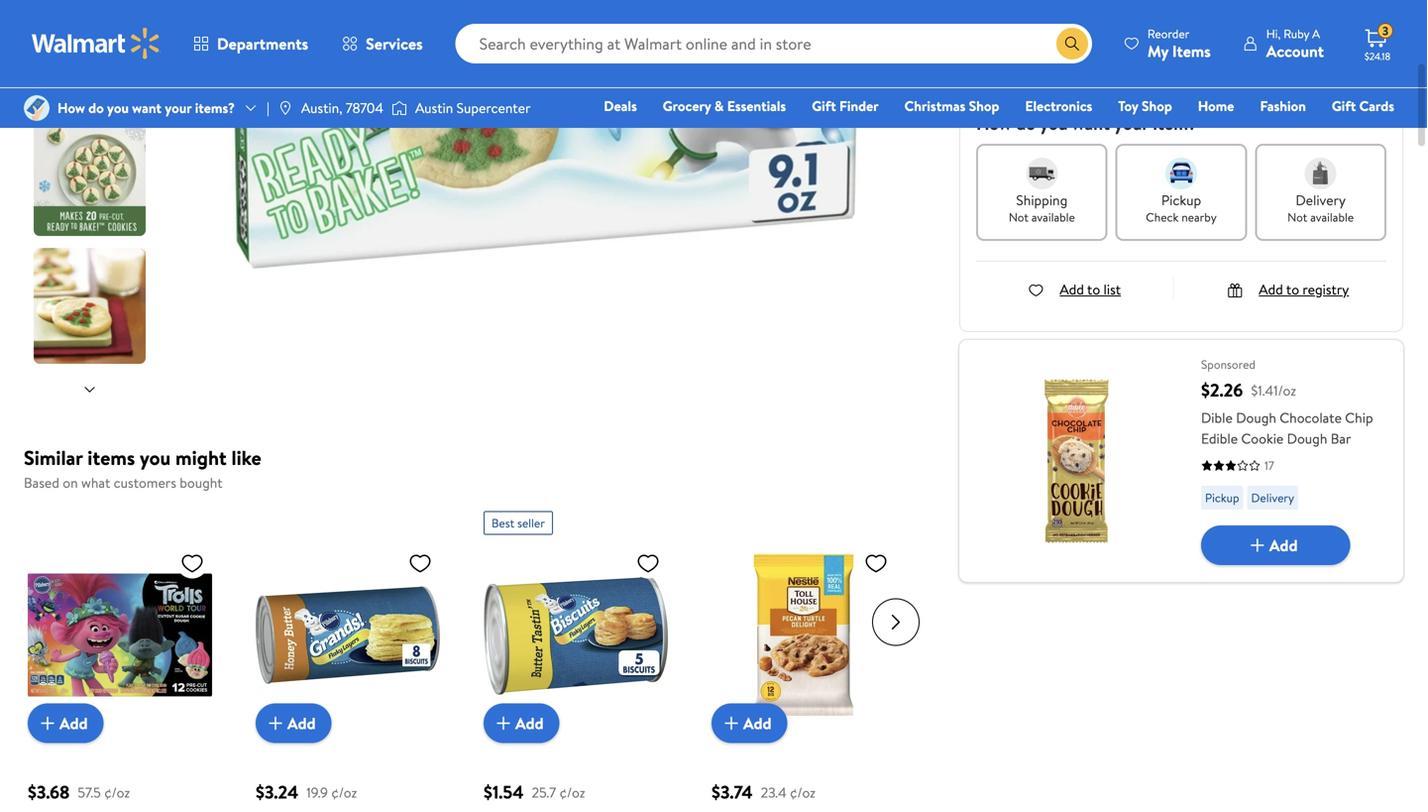 Task type: describe. For each thing, give the bounding box(es) containing it.
¢/oz for $3.24
[[331, 783, 357, 802]]

add to favorites list, nestle toll house pecan turtle delight cookie dough, 16 oz image
[[865, 551, 888, 576]]

up to sixty percent off deals. shop now. image
[[977, 47, 1387, 91]]

$1.41/oz
[[1252, 380, 1297, 400]]

grocery & essentials
[[663, 96, 786, 116]]

hi,
[[1267, 25, 1281, 42]]

reorder my items
[[1148, 25, 1211, 62]]

add to registry
[[1259, 280, 1350, 299]]

might
[[176, 444, 227, 471]]

items
[[1173, 40, 1211, 62]]

$2.26
[[1202, 378, 1244, 403]]

¢/oz for $3.68
[[104, 783, 130, 802]]

finder
[[840, 96, 879, 116]]

your for items?
[[165, 98, 192, 117]]

christmas shop link
[[896, 95, 1009, 117]]

what
[[81, 473, 110, 492]]

want for item?
[[1073, 111, 1110, 136]]

grocery
[[663, 96, 711, 116]]

your for item?
[[1115, 111, 1149, 136]]

sponsored $2.26 $1.41/oz dible dough chocolate chip edible cookie dough bar
[[1202, 356, 1374, 448]]

debit
[[1276, 124, 1310, 143]]

add button inside $2.26 group
[[1202, 526, 1351, 565]]

one debit
[[1243, 124, 1310, 143]]

similar items you might like based on what customers bought
[[24, 444, 262, 492]]

best
[[492, 515, 515, 531]]

nearby
[[1182, 209, 1217, 226]]

bar
[[1331, 429, 1352, 448]]

$3.68 57.5 ¢/oz
[[28, 780, 130, 805]]

electronics
[[1026, 96, 1093, 116]]

add to cart image for $3.74
[[720, 711, 744, 735]]

to for list
[[1088, 280, 1101, 299]]

pillsbury grands! flaky layers, honey butter biscuits, refrigerated biscuit dough, 8 ct., 16.3 oz. image
[[256, 543, 440, 727]]

similar
[[24, 444, 83, 471]]

home
[[1198, 96, 1235, 116]]

toy
[[1119, 96, 1139, 116]]

gift for cards
[[1332, 96, 1357, 116]]

departments button
[[176, 20, 325, 67]]

Walmart Site-Wide search field
[[456, 24, 1092, 63]]

add left registry
[[1259, 280, 1284, 299]]

deals link
[[595, 95, 646, 117]]

account
[[1267, 40, 1325, 62]]

shop for toy shop
[[1142, 96, 1173, 116]]

best seller
[[492, 515, 545, 531]]

add to favorites list, pillsbury flaky layers biscuits butter tastin' canned biscuits, 5 ct., 6 oz. image
[[637, 551, 660, 576]]

pickup for pickup
[[1206, 489, 1240, 506]]

want for items?
[[132, 98, 162, 117]]

add button for $3.74
[[712, 703, 788, 743]]

walmart image
[[32, 28, 161, 59]]

supercenter
[[457, 98, 531, 117]]

¢/oz for $1.54
[[560, 783, 586, 802]]

&
[[715, 96, 724, 116]]

add to registry button
[[1228, 280, 1350, 299]]

based
[[24, 473, 59, 492]]

you for how do you want your items?
[[107, 98, 129, 117]]

23.4
[[761, 783, 787, 802]]

hi, ruby a account
[[1267, 25, 1325, 62]]

gift cards registry
[[1167, 96, 1395, 143]]

walmart+
[[1336, 124, 1395, 143]]

$3.24 19.9 ¢/oz
[[256, 780, 357, 805]]

3
[[1383, 23, 1389, 39]]

add inside $2.26 group
[[1270, 534, 1298, 556]]

25.7
[[532, 783, 556, 802]]

items
[[88, 444, 135, 471]]

78704
[[346, 98, 384, 117]]

grocery & essentials link
[[654, 95, 795, 117]]

57.5
[[78, 783, 101, 802]]

delivery for delivery not available
[[1296, 190, 1346, 210]]

intent image for delivery image
[[1305, 158, 1337, 189]]

deals
[[604, 96, 637, 116]]

shipping not available
[[1009, 190, 1076, 226]]

chocolate
[[1280, 408, 1342, 427]]

gift cards link
[[1324, 95, 1404, 117]]

$3.24
[[256, 780, 299, 805]]

$3.74 23.4 ¢/oz
[[712, 780, 816, 805]]

|
[[267, 98, 270, 117]]

add to cart image for $3.24
[[264, 711, 288, 735]]

reorder
[[1148, 25, 1190, 42]]

cards
[[1360, 96, 1395, 116]]

pillsbury shape christmas tree sugar cookie dough, 20 ct., 9.1 oz. - image 4 of 11 image
[[34, 120, 150, 236]]

chip
[[1346, 408, 1374, 427]]

gift finder link
[[803, 95, 888, 117]]

on
[[63, 473, 78, 492]]

sponsored
[[1202, 356, 1256, 373]]

check
[[1146, 209, 1179, 226]]

pillsbury shape christmas tree sugar cookie dough, 20 ct., 9.1 oz. - image 5 of 11 image
[[34, 248, 150, 364]]

add up $3.74 23.4 ¢/oz
[[744, 712, 772, 734]]

how for how do you want your item?
[[977, 111, 1012, 136]]

to for registry
[[1287, 280, 1300, 299]]



Task type: vqa. For each thing, say whether or not it's contained in the screenshot.
57.5
yes



Task type: locate. For each thing, give the bounding box(es) containing it.
product group containing $3.24
[[256, 503, 440, 806]]

how do you want your items?
[[58, 98, 235, 117]]

austin supercenter
[[415, 98, 531, 117]]

2 to from the left
[[1287, 280, 1300, 299]]

to
[[1088, 280, 1101, 299], [1287, 280, 1300, 299]]

$3.68
[[28, 780, 70, 805]]

do down walmart image on the left top of page
[[88, 98, 104, 117]]

 image
[[277, 100, 293, 116]]

$24.18
[[1365, 50, 1391, 63]]

1 horizontal spatial how
[[977, 111, 1012, 136]]

add to cart image for $3.68
[[36, 711, 59, 735]]

you
[[107, 98, 129, 117], [1040, 111, 1068, 136], [140, 444, 171, 471]]

1 horizontal spatial gift
[[1332, 96, 1357, 116]]

1 horizontal spatial available
[[1311, 209, 1355, 226]]

19.9
[[307, 783, 328, 802]]

austin
[[415, 98, 453, 117]]

you up intent image for shipping
[[1040, 111, 1068, 136]]

you down walmart image on the left top of page
[[107, 98, 129, 117]]

do
[[88, 98, 104, 117], [1016, 111, 1036, 136]]

one
[[1243, 124, 1273, 143]]

available inside delivery not available
[[1311, 209, 1355, 226]]

1 to from the left
[[1088, 280, 1101, 299]]

$1.54
[[484, 780, 524, 805]]

1 horizontal spatial not
[[1288, 209, 1308, 226]]

2 available from the left
[[1311, 209, 1355, 226]]

dible
[[1202, 408, 1233, 427]]

registry link
[[1158, 123, 1226, 144]]

2 horizontal spatial you
[[1040, 111, 1068, 136]]

you inside similar items you might like based on what customers bought
[[140, 444, 171, 471]]

add to cart image
[[1246, 533, 1270, 557]]

2 gift from the left
[[1332, 96, 1357, 116]]

add to list
[[1060, 280, 1122, 299]]

1 not from the left
[[1009, 209, 1029, 226]]

not inside delivery not available
[[1288, 209, 1308, 226]]

pickup check nearby
[[1146, 190, 1217, 226]]

want left items?
[[132, 98, 162, 117]]

0 horizontal spatial pickup
[[1162, 190, 1202, 210]]

christmas shop
[[905, 96, 1000, 116]]

¢/oz inside $3.68 57.5 ¢/oz
[[104, 783, 130, 802]]

1 add to cart image from the left
[[36, 711, 59, 735]]

0 horizontal spatial do
[[88, 98, 104, 117]]

1 horizontal spatial to
[[1287, 280, 1300, 299]]

essentials
[[727, 96, 786, 116]]

my
[[1148, 40, 1169, 62]]

departments
[[217, 33, 308, 55]]

¢/oz inside $3.74 23.4 ¢/oz
[[790, 783, 816, 802]]

bought
[[180, 473, 223, 492]]

item?
[[1153, 111, 1197, 136]]

0 horizontal spatial not
[[1009, 209, 1029, 226]]

add to cart image
[[36, 711, 59, 735], [264, 711, 288, 735], [492, 711, 516, 735], [720, 711, 744, 735]]

add button up $3.74 23.4 ¢/oz
[[712, 703, 788, 743]]

ruby
[[1284, 25, 1310, 42]]

3 ¢/oz from the left
[[560, 783, 586, 802]]

1 horizontal spatial dough
[[1288, 429, 1328, 448]]

add up $3.68 57.5 ¢/oz at the bottom left of the page
[[59, 712, 88, 734]]

home link
[[1190, 95, 1244, 117]]

 image for austin supercenter
[[392, 98, 407, 118]]

¢/oz right the 57.5
[[104, 783, 130, 802]]

edible
[[1202, 429, 1239, 448]]

a
[[1313, 25, 1321, 42]]

 image right 78704
[[392, 98, 407, 118]]

0 horizontal spatial available
[[1032, 209, 1076, 226]]

nestle toll house pecan turtle delight cookie dough, 16 oz image
[[712, 543, 896, 727]]

shop for christmas shop
[[969, 96, 1000, 116]]

0 horizontal spatial you
[[107, 98, 129, 117]]

0 horizontal spatial want
[[132, 98, 162, 117]]

like
[[232, 444, 262, 471]]

add left 'list'
[[1060, 280, 1085, 299]]

gift inside gift cards registry
[[1332, 96, 1357, 116]]

4 ¢/oz from the left
[[790, 783, 816, 802]]

3 add to cart image from the left
[[492, 711, 516, 735]]

4 add to cart image from the left
[[720, 711, 744, 735]]

0 horizontal spatial dough
[[1237, 408, 1277, 427]]

0 vertical spatial delivery
[[1296, 190, 1346, 210]]

to left 'list'
[[1088, 280, 1101, 299]]

add to favorites list, pillsbury ready to bake! trolls cutout sugar cookie dough, 6.4 oz., 12 count image
[[180, 551, 204, 576]]

delivery down 17
[[1252, 489, 1295, 506]]

not down intent image for shipping
[[1009, 209, 1029, 226]]

$3.74
[[712, 780, 753, 805]]

0 horizontal spatial delivery
[[1252, 489, 1295, 506]]

dough down chocolate
[[1288, 429, 1328, 448]]

toy shop
[[1119, 96, 1173, 116]]

delivery down "intent image for delivery" on the right top of page
[[1296, 190, 1346, 210]]

add button down 17
[[1202, 526, 1351, 565]]

dible dough chocolate chip edible cookie dough bar image
[[976, 356, 1186, 566]]

add button up $3.68 57.5 ¢/oz at the bottom left of the page
[[28, 703, 104, 743]]

¢/oz right 25.7
[[560, 783, 586, 802]]

shop right the 'christmas'
[[969, 96, 1000, 116]]

shop right toy at the top right
[[1142, 96, 1173, 116]]

registry
[[1167, 124, 1217, 143]]

1 vertical spatial dough
[[1288, 429, 1328, 448]]

add to cart image up $3.24
[[264, 711, 288, 735]]

1 horizontal spatial you
[[140, 444, 171, 471]]

Search search field
[[456, 24, 1092, 63]]

17
[[1265, 457, 1275, 474]]

1 horizontal spatial do
[[1016, 111, 1036, 136]]

pillsbury shape christmas tree sugar cookie dough, 20 ct., 9.1 oz. - image 3 of 11 image
[[34, 0, 150, 108]]

fashion
[[1261, 96, 1307, 116]]

pickup down edible
[[1206, 489, 1240, 506]]

product group containing $3.68
[[28, 503, 212, 806]]

pillsbury ready to bake! trolls cutout sugar cookie dough, 6.4 oz., 12 count image
[[28, 543, 212, 727]]

your left items?
[[165, 98, 192, 117]]

want left toy at the top right
[[1073, 111, 1110, 136]]

not inside "shipping not available"
[[1009, 209, 1029, 226]]

3 product group from the left
[[484, 503, 668, 806]]

you up customers
[[140, 444, 171, 471]]

1 shop from the left
[[969, 96, 1000, 116]]

add to cart image up $1.54
[[492, 711, 516, 735]]

 image down walmart image on the left top of page
[[24, 95, 50, 121]]

gift left cards
[[1332, 96, 1357, 116]]

$1.54 25.7 ¢/oz
[[484, 780, 586, 805]]

0 horizontal spatial  image
[[24, 95, 50, 121]]

shop
[[969, 96, 1000, 116], [1142, 96, 1173, 116]]

christmas
[[905, 96, 966, 116]]

1 ¢/oz from the left
[[104, 783, 130, 802]]

gift for finder
[[812, 96, 837, 116]]

$2.26 group
[[960, 340, 1404, 582]]

add down 17
[[1270, 534, 1298, 556]]

0 horizontal spatial how
[[58, 98, 85, 117]]

gift left finder
[[812, 96, 837, 116]]

dough up 'cookie'
[[1237, 408, 1277, 427]]

1 horizontal spatial  image
[[392, 98, 407, 118]]

1 vertical spatial delivery
[[1252, 489, 1295, 506]]

pickup inside $2.26 group
[[1206, 489, 1240, 506]]

walmart+ link
[[1327, 123, 1404, 144]]

austin, 78704
[[301, 98, 384, 117]]

how down walmart image on the left top of page
[[58, 98, 85, 117]]

gift
[[812, 96, 837, 116], [1332, 96, 1357, 116]]

one debit link
[[1234, 123, 1319, 144]]

add button for $3.68
[[28, 703, 104, 743]]

delivery inside $2.26 group
[[1252, 489, 1295, 506]]

list
[[1104, 280, 1122, 299]]

add
[[1060, 280, 1085, 299], [1259, 280, 1284, 299], [1270, 534, 1298, 556], [59, 712, 88, 734], [288, 712, 316, 734], [516, 712, 544, 734], [744, 712, 772, 734]]

do up intent image for shipping
[[1016, 111, 1036, 136]]

intent image for shipping image
[[1027, 158, 1058, 189]]

product group containing $3.74
[[712, 503, 896, 806]]

toy shop link
[[1110, 95, 1182, 117]]

add button for $3.24
[[256, 703, 332, 743]]

add button up $3.24 19.9 ¢/oz
[[256, 703, 332, 743]]

how for how do you want your items?
[[58, 98, 85, 117]]

available inside "shipping not available"
[[1032, 209, 1076, 226]]

seller
[[518, 515, 545, 531]]

¢/oz right 23.4
[[790, 783, 816, 802]]

pickup down intent image for pickup
[[1162, 190, 1202, 210]]

add up $3.24 19.9 ¢/oz
[[288, 712, 316, 734]]

1 vertical spatial pickup
[[1206, 489, 1240, 506]]

1 product group from the left
[[28, 503, 212, 806]]

2 product group from the left
[[256, 503, 440, 806]]

not
[[1009, 209, 1029, 226], [1288, 209, 1308, 226]]

available down intent image for shipping
[[1032, 209, 1076, 226]]

add up $1.54 25.7 ¢/oz
[[516, 712, 544, 734]]

your left item?
[[1115, 111, 1149, 136]]

pillsbury flaky layers biscuits butter tastin' canned biscuits, 5 ct., 6 oz. image
[[484, 543, 668, 727]]

services
[[366, 33, 423, 55]]

1 horizontal spatial want
[[1073, 111, 1110, 136]]

intent image for pickup image
[[1166, 158, 1198, 189]]

to left registry
[[1287, 280, 1300, 299]]

¢/oz right 19.9
[[331, 783, 357, 802]]

cookie
[[1242, 429, 1284, 448]]

1 horizontal spatial pickup
[[1206, 489, 1240, 506]]

search icon image
[[1065, 36, 1081, 52]]

2 not from the left
[[1288, 209, 1308, 226]]

1 horizontal spatial shop
[[1142, 96, 1173, 116]]

1 gift from the left
[[812, 96, 837, 116]]

available down "intent image for delivery" on the right top of page
[[1311, 209, 1355, 226]]

product group containing $1.54
[[484, 503, 668, 806]]

available for shipping
[[1032, 209, 1076, 226]]

delivery inside delivery not available
[[1296, 190, 1346, 210]]

pickup
[[1162, 190, 1202, 210], [1206, 489, 1240, 506]]

how do you want your item?
[[977, 111, 1197, 136]]

electronics link
[[1017, 95, 1102, 117]]

next slide for similar items you might like list image
[[873, 598, 920, 646]]

product group
[[28, 503, 212, 806], [256, 503, 440, 806], [484, 503, 668, 806], [712, 503, 896, 806]]

add to favorites list, pillsbury grands! flaky layers, honey butter biscuits, refrigerated biscuit dough, 8 ct., 16.3 oz. image
[[409, 551, 432, 576]]

0 horizontal spatial shop
[[969, 96, 1000, 116]]

2 add to cart image from the left
[[264, 711, 288, 735]]

add to list button
[[1029, 280, 1122, 299]]

¢/oz inside $1.54 25.7 ¢/oz
[[560, 783, 586, 802]]

1 available from the left
[[1032, 209, 1076, 226]]

how right the 'christmas'
[[977, 111, 1012, 136]]

customers
[[114, 473, 176, 492]]

 image
[[24, 95, 50, 121], [392, 98, 407, 118]]

1 horizontal spatial delivery
[[1296, 190, 1346, 210]]

available
[[1032, 209, 1076, 226], [1311, 209, 1355, 226]]

0 vertical spatial pickup
[[1162, 190, 1202, 210]]

add to cart image up the $3.74
[[720, 711, 744, 735]]

0 horizontal spatial your
[[165, 98, 192, 117]]

delivery for delivery
[[1252, 489, 1295, 506]]

add button up $1.54 25.7 ¢/oz
[[484, 703, 560, 743]]

pickup for pickup check nearby
[[1162, 190, 1202, 210]]

items?
[[195, 98, 235, 117]]

pickup inside the pickup check nearby
[[1162, 190, 1202, 210]]

0 vertical spatial dough
[[1237, 408, 1277, 427]]

not for shipping
[[1009, 209, 1029, 226]]

austin,
[[301, 98, 343, 117]]

you for similar items you might like based on what customers bought
[[140, 444, 171, 471]]

 image for how do you want your items?
[[24, 95, 50, 121]]

you for how do you want your item?
[[1040, 111, 1068, 136]]

delivery not available
[[1288, 190, 1355, 226]]

add to cart image up $3.68
[[36, 711, 59, 735]]

0 horizontal spatial gift
[[812, 96, 837, 116]]

not for delivery
[[1288, 209, 1308, 226]]

do for how do you want your item?
[[1016, 111, 1036, 136]]

your
[[165, 98, 192, 117], [1115, 111, 1149, 136]]

services button
[[325, 20, 440, 67]]

next image image
[[82, 382, 98, 398]]

pillsbury shape christmas tree sugar cookie dough, 20 ct., 9.1 oz. image
[[229, 0, 863, 321]]

4 product group from the left
[[712, 503, 896, 806]]

not down "intent image for delivery" on the right top of page
[[1288, 209, 1308, 226]]

1 horizontal spatial your
[[1115, 111, 1149, 136]]

do for how do you want your items?
[[88, 98, 104, 117]]

how
[[58, 98, 85, 117], [977, 111, 1012, 136]]

delivery
[[1296, 190, 1346, 210], [1252, 489, 1295, 506]]

gift finder
[[812, 96, 879, 116]]

fashion link
[[1252, 95, 1316, 117]]

0 horizontal spatial to
[[1088, 280, 1101, 299]]

shipping
[[1017, 190, 1068, 210]]

¢/oz for $3.74
[[790, 783, 816, 802]]

2 ¢/oz from the left
[[331, 783, 357, 802]]

registry
[[1303, 280, 1350, 299]]

available for delivery
[[1311, 209, 1355, 226]]

¢/oz inside $3.24 19.9 ¢/oz
[[331, 783, 357, 802]]

2 shop from the left
[[1142, 96, 1173, 116]]



